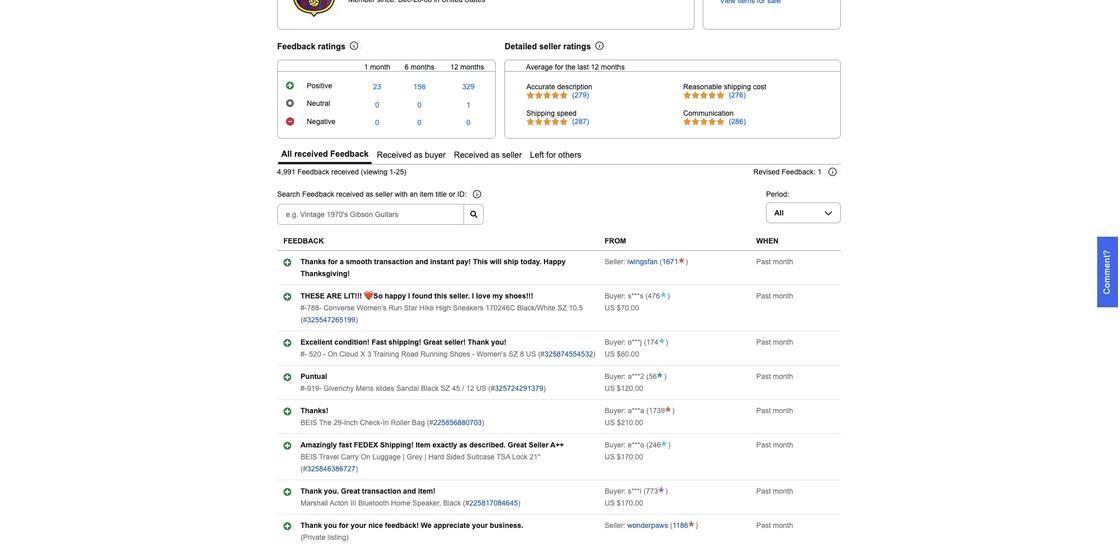 Task type: describe. For each thing, give the bounding box(es) containing it.
8 past month from the top
[[757, 521, 793, 530]]

) right 1671 link
[[686, 258, 688, 266]]

excellent condition! fast shipping! great seller! thank you! element
[[301, 338, 507, 346]]

thank you. great transaction and item! marshall acton iii bluetooth home speaker, black (# 225817084645 )
[[301, 487, 520, 507]]

amazingly fast fedex shipping! item exactly as described. great seller a++ element
[[301, 441, 564, 449]]

773
[[646, 487, 658, 495]]

4,991
[[277, 168, 295, 176]]

1 - from the left
[[323, 350, 326, 358]]

buyer: a***a
[[605, 407, 645, 415]]

) right 1739
[[672, 407, 675, 415]]

listing)
[[328, 533, 349, 542]]

you
[[324, 521, 337, 530]]

(# inside thank you. great transaction and item! marshall acton iii bluetooth home speaker, black (# 225817084645 )
[[463, 499, 470, 507]]

919-
[[307, 384, 322, 393]]

luggage
[[373, 453, 401, 461]]

a***2
[[628, 372, 645, 381]]

home
[[391, 499, 411, 507]]

( for 1186
[[670, 521, 673, 530]]

x
[[360, 350, 365, 358]]

average for the last 12 months
[[526, 63, 625, 71]]

thanks! element
[[301, 407, 329, 415]]

buyer: for buyer: a***a
[[605, 407, 626, 415]]

sandal
[[396, 384, 419, 393]]

months for 6 months
[[411, 63, 435, 71]]

past month element for 773
[[757, 487, 793, 495]]

the
[[566, 63, 576, 71]]

received for received as seller
[[454, 150, 489, 159]]

12 inside puntual #-919- givenchy mens slides sandal black sz 45 / 12 us (# 325724291379 )
[[466, 384, 474, 393]]

0 horizontal spatial 12
[[450, 63, 458, 71]]

) inside thank you. great transaction and item! marshall acton iii bluetooth home speaker, black (# 225817084645 )
[[518, 499, 520, 507]]

(# inside beis travel carry on luggage | grey | hard sided suitcase tsa lock 21'' (#
[[301, 465, 307, 473]]

shoes
[[450, 350, 470, 358]]

us $70.00
[[605, 304, 639, 312]]

black inside puntual #-919- givenchy mens slides sandal black sz 45 / 12 us (# 325724291379 )
[[421, 384, 439, 393]]

2 horizontal spatial seller
[[539, 42, 561, 51]]

12 months
[[450, 63, 484, 71]]

past month element for 56
[[757, 372, 793, 381]]

hard
[[428, 453, 444, 461]]

fedex
[[354, 441, 378, 449]]

bluetooth
[[358, 499, 389, 507]]

past for ( 773
[[757, 487, 771, 495]]

buyer: for buyer: s***i
[[605, 487, 626, 495]]

us inside excellent condition! fast shipping! great seller! thank you! #- 520 - on cloud x 3 training road running shoes - women's sz 8 us (# 325874554532 )
[[526, 350, 536, 358]]

325724291379 link
[[495, 384, 543, 393]]

sz inside #-788- converse women's run star hike high sneakers 170246c black/white sz 10.5 (#
[[558, 304, 567, 312]]

others
[[558, 150, 582, 159]]

star
[[404, 304, 417, 312]]

feedback left by buyer. element for ( 773
[[605, 487, 642, 495]]

21''
[[530, 453, 541, 461]]

( 1671
[[658, 258, 678, 266]]

thank you for your nice feedback! we appreciate your business. element
[[301, 521, 523, 530]]

you.
[[324, 487, 339, 495]]

1 your from the left
[[351, 521, 366, 530]]

item
[[420, 190, 434, 199]]

these are lit!!! ❤️so happy i found this seller. i love my shoes!!! element
[[301, 292, 533, 300]]

appreciate
[[434, 521, 470, 530]]

225856880703 link
[[433, 419, 482, 427]]

buyer: for buyer: o***j
[[605, 338, 626, 346]]

1 month
[[364, 63, 390, 71]]

#- inside excellent condition! fast shipping! great seller! thank you! #- 520 - on cloud x 3 training road running shoes - women's sz 8 us (# 325874554532 )
[[301, 350, 307, 358]]

(286) button
[[729, 117, 746, 126]]

2 your from the left
[[472, 521, 488, 530]]

#- inside puntual #-919- givenchy mens slides sandal black sz 45 / 12 us (# 325724291379 )
[[301, 384, 307, 393]]

happy
[[544, 258, 566, 266]]

average
[[526, 63, 553, 71]]

2 - from the left
[[472, 350, 475, 358]]

us for buyer: s***i
[[605, 499, 615, 507]]

s***s
[[628, 292, 644, 300]]

8 past month element from the top
[[757, 521, 793, 530]]

) inside excellent condition! fast shipping! great seller! thank you! #- 520 - on cloud x 3 training road running shoes - women's sz 8 us (# 325874554532 )
[[593, 350, 596, 358]]

detailed
[[505, 42, 537, 51]]

communication
[[683, 109, 734, 117]]

1671
[[662, 258, 678, 266]]

us for buyer: a***a
[[605, 419, 615, 427]]

325547265199 )
[[307, 316, 358, 324]]

all for all received feedback
[[281, 149, 292, 158]]

my
[[493, 292, 503, 300]]

all received feedback
[[281, 149, 369, 158]]

10.5
[[569, 304, 583, 312]]

2 ratings from the left
[[563, 42, 591, 51]]

lock
[[512, 453, 528, 461]]

325547265199 link
[[307, 316, 356, 324]]

seller: for seller: iwingsfan
[[605, 258, 626, 266]]

174
[[647, 338, 659, 346]]

feedback down all received feedback button
[[297, 168, 329, 176]]

shipping
[[527, 109, 555, 117]]

thanks!
[[301, 407, 329, 415]]

puntual #-919- givenchy mens slides sandal black sz 45 / 12 us (# 325724291379 )
[[301, 372, 546, 393]]

bag
[[412, 419, 425, 427]]

received as buyer
[[377, 150, 446, 159]]

(# inside #-788- converse women's run star hike high sneakers 170246c black/white sz 10.5 (#
[[301, 316, 307, 324]]

fast
[[372, 338, 387, 346]]

225817084645
[[470, 499, 518, 507]]

when
[[757, 237, 779, 245]]

acton
[[330, 499, 348, 507]]

shipping!
[[380, 441, 414, 449]]

past month for 773
[[757, 487, 793, 495]]

) inside puntual #-919- givenchy mens slides sandal black sz 45 / 12 us (# 325724291379 )
[[543, 384, 546, 393]]

sided
[[446, 453, 465, 461]]

feedback left by seller wonderpaws. element
[[605, 521, 628, 530]]

us $170.00 for s***i
[[605, 499, 643, 507]]

women's inside excellent condition! fast shipping! great seller! thank you! #- 520 - on cloud x 3 training road running shoes - women's sz 8 us (# 325874554532 )
[[477, 350, 507, 358]]

past month element for 246
[[757, 441, 793, 449]]

feedback left by buyer. element for ( 1739
[[605, 407, 645, 415]]

all for all
[[775, 209, 784, 217]]

( 1186
[[668, 521, 688, 530]]

past month for 246
[[757, 441, 793, 449]]

$120.00
[[617, 384, 643, 393]]

beis inside beis travel carry on luggage | grey | hard sided suitcase tsa lock 21'' (#
[[301, 453, 317, 461]]

s***i
[[628, 487, 642, 495]]

smooth
[[346, 258, 372, 266]]

amazingly fast fedex shipping! item exactly as described. great seller a++
[[301, 441, 564, 449]]

all received feedback button
[[278, 147, 372, 164]]

520
[[309, 350, 321, 358]]

ship
[[504, 258, 519, 266]]

puntual element
[[301, 372, 327, 381]]

on inside excellent condition! fast shipping! great seller! thank you! #- 520 - on cloud x 3 training road running shoes - women's sz 8 us (# 325874554532 )
[[328, 350, 337, 358]]

( for 1671
[[660, 258, 662, 266]]

e.g. Vintage 1970's Gibson Guitars text field
[[277, 204, 464, 225]]

as up the sided
[[459, 441, 467, 449]]

thanks for a smooth transaction and instant pay! this will ship today. happy thanksgiving!
[[301, 258, 566, 278]]

1 for 1 month
[[364, 63, 368, 71]]

running
[[421, 350, 448, 358]]

past month for 1739
[[757, 407, 793, 415]]

search
[[277, 190, 300, 199]]

1 ratings from the left
[[318, 42, 346, 51]]

shipping speed
[[527, 109, 577, 117]]

2 i from the left
[[472, 292, 474, 300]]

past month element for 476
[[757, 292, 793, 300]]

seller: for seller: wonderpaws
[[605, 521, 626, 530]]

286 ratings received on communication. click to check average rating. element
[[729, 117, 746, 126]]

1 for 1 button on the left top
[[467, 100, 471, 109]]

$170.00 for e***o
[[617, 453, 643, 461]]

buyer: for buyer: s***s
[[605, 292, 626, 300]]

thank inside excellent condition! fast shipping! great seller! thank you! #- 520 - on cloud x 3 training road running shoes - women's sz 8 us (# 325874554532 )
[[468, 338, 489, 346]]

(private
[[301, 533, 326, 542]]

accurate
[[527, 82, 555, 91]]

iwingsfan
[[628, 258, 658, 266]]

excellent
[[301, 338, 333, 346]]

givenchy
[[324, 384, 354, 393]]

seller: iwingsfan
[[605, 258, 658, 266]]

beis inside thanks! beis the 29-inch check-in roller bag (# 225856880703 )
[[301, 419, 317, 427]]

feedback left by buyer. element for ( 174
[[605, 338, 642, 346]]

past month element for 174
[[757, 338, 793, 346]]

thank for thank you for your nice feedback! we appreciate your business. (private listing)
[[301, 521, 322, 530]]

you!
[[491, 338, 507, 346]]

( for 773
[[644, 487, 646, 495]]

(# inside excellent condition! fast shipping! great seller! thank you! #- 520 - on cloud x 3 training road running shoes - women's sz 8 us (# 325874554532 )
[[538, 350, 545, 358]]

seller!
[[444, 338, 466, 346]]

(287) button
[[572, 117, 589, 126]]

sz inside puntual #-919- givenchy mens slides sandal black sz 45 / 12 us (# 325724291379 )
[[441, 384, 450, 393]]

us for buyer: a***2
[[605, 384, 615, 393]]

feedback left by buyer. element for ( 476
[[605, 292, 644, 300]]

item
[[416, 441, 431, 449]]

) right 476
[[668, 292, 670, 300]]

) up condition!
[[356, 316, 358, 324]]

instant
[[430, 258, 454, 266]]

these are lit!!! ❤️so happy i found this seller. i love my shoes!!!
[[301, 292, 533, 300]]

thanks for a smooth transaction and instant pay! this will ship today. happy thanksgiving! element
[[301, 258, 566, 278]]

travel
[[319, 453, 339, 461]]

) right the 1186 "link"
[[696, 521, 698, 530]]

negative
[[307, 118, 336, 126]]

past month element for 1739
[[757, 407, 793, 415]]

puntual
[[301, 372, 327, 381]]

past for ( 476
[[757, 292, 771, 300]]



Task type: vqa. For each thing, say whether or not it's contained in the screenshot.


Task type: locate. For each thing, give the bounding box(es) containing it.
1 horizontal spatial all
[[775, 209, 784, 217]]

seller left the with
[[375, 190, 393, 199]]

from element
[[605, 237, 626, 245]]

( for 476
[[646, 292, 648, 300]]

225856880703
[[433, 419, 482, 427]]

2 horizontal spatial 1
[[818, 168, 822, 176]]

2 months from the left
[[460, 63, 484, 71]]

0 horizontal spatial -
[[323, 350, 326, 358]]

iwingsfan link
[[628, 258, 658, 266]]

us $170.00 for e***o
[[605, 453, 643, 461]]

3 months from the left
[[601, 63, 625, 71]]

0 horizontal spatial |
[[403, 453, 405, 461]]

6 past month element from the top
[[757, 441, 793, 449]]

0 horizontal spatial great
[[341, 487, 360, 495]]

seller: down from element on the right top
[[605, 258, 626, 266]]

search feedback received as seller with an item title or id:
[[277, 190, 467, 199]]

4 feedback left by buyer. element from the top
[[605, 407, 645, 415]]

months right last
[[601, 63, 625, 71]]

us right /
[[476, 384, 486, 393]]

left for others button
[[527, 147, 585, 164]]

0 vertical spatial black
[[421, 384, 439, 393]]

transaction inside thanks for a smooth transaction and instant pay! this will ship today. happy thanksgiving!
[[374, 258, 413, 266]]

feedback left by buyer. element left the 773
[[605, 487, 642, 495]]

1 vertical spatial great
[[508, 441, 527, 449]]

us inside puntual #-919- givenchy mens slides sandal black sz 45 / 12 us (# 325724291379 )
[[476, 384, 486, 393]]

1 feedback left by buyer. element from the top
[[605, 292, 644, 300]]

in
[[383, 419, 389, 427]]

1 vertical spatial all
[[775, 209, 784, 217]]

4 buyer: from the top
[[605, 407, 626, 415]]

for inside thank you for your nice feedback! we appreciate your business. (private listing)
[[339, 521, 349, 530]]

3 past month element from the top
[[757, 338, 793, 346]]

287 ratings received on shipping speed. click to check average rating. element
[[572, 117, 589, 126]]

2 horizontal spatial sz
[[558, 304, 567, 312]]

month for ( 773
[[773, 487, 793, 495]]

on down fedex
[[361, 453, 371, 461]]

buyer: up us $70.00
[[605, 292, 626, 300]]

and left the instant
[[415, 258, 428, 266]]

us right the 8
[[526, 350, 536, 358]]

1 horizontal spatial 12
[[466, 384, 474, 393]]

( right 'o***j'
[[644, 338, 647, 346]]

7 past month element from the top
[[757, 487, 793, 495]]

months right 6
[[411, 63, 435, 71]]

for left the
[[555, 63, 564, 71]]

0 horizontal spatial black
[[421, 384, 439, 393]]

0 vertical spatial all
[[281, 149, 292, 158]]

6 feedback left by buyer. element from the top
[[605, 487, 642, 495]]

buyer: s***i
[[605, 487, 642, 495]]

on left cloud
[[328, 350, 337, 358]]

feedback right search
[[302, 190, 334, 199]]

select the feedback time period you want to see element
[[766, 190, 789, 198]]

325547265199
[[307, 316, 356, 324]]

exactly
[[433, 441, 457, 449]]

( right a***a
[[647, 407, 649, 415]]

found
[[412, 292, 432, 300]]

0 horizontal spatial 1
[[364, 63, 368, 71]]

1 horizontal spatial your
[[472, 521, 488, 530]]

item!
[[418, 487, 436, 495]]

and up home
[[403, 487, 416, 495]]

12 right last
[[591, 63, 599, 71]]

#- inside #-788- converse women's run star hike high sneakers 170246c black/white sz 10.5 (#
[[301, 304, 307, 312]]

all inside popup button
[[775, 209, 784, 217]]

feedback left by buyer. element up us $120.00
[[605, 372, 645, 381]]

great up running
[[423, 338, 442, 346]]

)
[[686, 258, 688, 266], [668, 292, 670, 300], [356, 316, 358, 324], [666, 338, 668, 346], [593, 350, 596, 358], [664, 372, 667, 381], [543, 384, 546, 393], [672, 407, 675, 415], [482, 419, 484, 427], [668, 441, 671, 449], [356, 465, 358, 473], [666, 487, 668, 495], [518, 499, 520, 507], [696, 521, 698, 530]]

feedback left by buyer. element containing buyer: o***j
[[605, 338, 642, 346]]

( for 56
[[647, 372, 649, 381]]

$170.00 down s***i
[[617, 499, 643, 507]]

thank you for your nice feedback! we appreciate your business. (private listing)
[[301, 521, 523, 542]]

and inside thank you. great transaction and item! marshall acton iii bluetooth home speaker, black (# 225817084645 )
[[403, 487, 416, 495]]

month
[[370, 63, 390, 71], [773, 258, 793, 266], [773, 292, 793, 300], [773, 338, 793, 346], [773, 372, 793, 381], [773, 407, 793, 415], [773, 441, 793, 449], [773, 487, 793, 495], [773, 521, 793, 530]]

thanks! beis the 29-inch check-in roller bag (# 225856880703 )
[[301, 407, 484, 427]]

) down carry
[[356, 465, 358, 473]]

2 horizontal spatial 12
[[591, 63, 599, 71]]

56
[[649, 372, 657, 381]]

feedback left by seller iwingsfan. element
[[605, 258, 628, 266]]

feedback left by buyer. element up us $210.00
[[605, 407, 645, 415]]

1 down 329
[[467, 100, 471, 109]]

6 past month from the top
[[757, 441, 793, 449]]

1 vertical spatial women's
[[477, 350, 507, 358]]

suitcase
[[467, 453, 495, 461]]

8 past from the top
[[757, 521, 771, 530]]

received up 4,991
[[294, 149, 328, 158]]

past
[[757, 258, 771, 266], [757, 292, 771, 300], [757, 338, 771, 346], [757, 372, 771, 381], [757, 407, 771, 415], [757, 441, 771, 449], [757, 487, 771, 495], [757, 521, 771, 530]]

156
[[414, 83, 426, 91]]

received inside button
[[294, 149, 328, 158]]

feedback element
[[283, 237, 324, 245]]

seller: wonderpaws
[[605, 521, 668, 530]]

1 us $170.00 from the top
[[605, 453, 643, 461]]

2 vertical spatial seller
[[375, 190, 393, 199]]

us for buyer: s***s
[[605, 304, 615, 312]]

last
[[578, 63, 589, 71]]

(# inside puntual #-919- givenchy mens slides sandal black sz 45 / 12 us (# 325724291379 )
[[489, 384, 495, 393]]

for right left
[[546, 150, 556, 159]]

black inside thank you. great transaction and item! marshall acton iii bluetooth home speaker, black (# 225817084645 )
[[443, 499, 461, 507]]

for up listing)
[[339, 521, 349, 530]]

sz left the 8
[[509, 350, 518, 358]]

0 horizontal spatial months
[[411, 63, 435, 71]]

month for ( 56
[[773, 372, 793, 381]]

6
[[405, 63, 409, 71]]

2 vertical spatial #-
[[301, 384, 307, 393]]

received for received as buyer
[[377, 150, 412, 159]]

received for search
[[336, 190, 364, 199]]

1 buyer: from the top
[[605, 292, 626, 300]]

| right grey
[[425, 453, 426, 461]]

#- down these at the left of page
[[301, 304, 307, 312]]

❤️so
[[364, 292, 383, 300]]

1 past month from the top
[[757, 258, 793, 266]]

seller
[[539, 42, 561, 51], [502, 150, 522, 159], [375, 190, 393, 199]]

us for buyer: e***o
[[605, 453, 615, 461]]

(# right the 8
[[538, 350, 545, 358]]

( for 1739
[[647, 407, 649, 415]]

transaction inside thank you. great transaction and item! marshall acton iii bluetooth home speaker, black (# 225817084645 )
[[362, 487, 401, 495]]

2 vertical spatial 1
[[818, 168, 822, 176]]

mens
[[356, 384, 374, 393]]

1 horizontal spatial 1
[[467, 100, 471, 109]]

3
[[367, 350, 371, 358]]

0 button
[[375, 100, 379, 109], [418, 100, 422, 109], [375, 118, 379, 127], [418, 118, 422, 127], [467, 118, 471, 127]]

beis down thanks! on the bottom of the page
[[301, 419, 317, 427]]

0 horizontal spatial all
[[281, 149, 292, 158]]

all button
[[766, 203, 841, 223]]

love
[[476, 292, 491, 300]]

carry
[[341, 453, 359, 461]]

past month for 476
[[757, 292, 793, 300]]

2 vertical spatial sz
[[441, 384, 450, 393]]

thank inside thank you. great transaction and item! marshall acton iii bluetooth home speaker, black (# 225817084645 )
[[301, 487, 322, 495]]

month for ( 174
[[773, 338, 793, 346]]

us for buyer: o***j
[[605, 350, 615, 358]]

sz left 10.5
[[558, 304, 567, 312]]

left
[[530, 150, 544, 159]]

feedback left by buyer. element containing buyer: s***s
[[605, 292, 644, 300]]

1 months from the left
[[411, 63, 435, 71]]

1 vertical spatial $170.00
[[617, 499, 643, 507]]

buyer: left s***i
[[605, 487, 626, 495]]

( right wonderpaws
[[670, 521, 673, 530]]

your left nice at left bottom
[[351, 521, 366, 530]]

thanks
[[301, 258, 326, 266]]

$170.00 down buyer: e***o
[[617, 453, 643, 461]]

1 horizontal spatial received
[[454, 150, 489, 159]]

0 vertical spatial sz
[[558, 304, 567, 312]]

(276)
[[729, 91, 746, 99]]

1 horizontal spatial ratings
[[563, 42, 591, 51]]

) down 325874554532
[[543, 384, 546, 393]]

for for left
[[546, 150, 556, 159]]

for for average
[[555, 63, 564, 71]]

2 beis from the top
[[301, 453, 317, 461]]

2 vertical spatial received
[[336, 190, 364, 199]]

received
[[377, 150, 412, 159], [454, 150, 489, 159]]

as left buyer
[[414, 150, 423, 159]]

thank for thank you. great transaction and item! marshall acton iii bluetooth home speaker, black (# 225817084645 )
[[301, 487, 322, 495]]

speed
[[557, 109, 577, 117]]

1 horizontal spatial great
[[423, 338, 442, 346]]

0 vertical spatial seller
[[539, 42, 561, 51]]

1 vertical spatial 1
[[467, 100, 471, 109]]

1 vertical spatial seller:
[[605, 521, 626, 530]]

received as seller
[[454, 150, 522, 159]]

buyer: for buyer: a***2
[[605, 372, 626, 381]]

276 ratings received on reasonable shipping cost. click to check average rating. element
[[729, 91, 746, 99]]

1 past from the top
[[757, 258, 771, 266]]

) inside thanks! beis the 29-inch check-in roller bag (# 225856880703 )
[[482, 419, 484, 427]]

feedback up positive
[[277, 42, 316, 51]]

4 past month element from the top
[[757, 372, 793, 381]]

feedback inside button
[[330, 149, 369, 158]]

( for 174
[[644, 338, 647, 346]]

months up 329
[[460, 63, 484, 71]]

170246c
[[486, 304, 515, 312]]

past month for 56
[[757, 372, 793, 381]]

ratings up average for the last 12 months
[[563, 42, 591, 51]]

- right shoes on the bottom left
[[472, 350, 475, 358]]

feedback left by buyer. element up "us $60.00"
[[605, 338, 642, 346]]

) right the 773
[[666, 487, 668, 495]]

0 horizontal spatial on
[[328, 350, 337, 358]]

0 vertical spatial received
[[294, 149, 328, 158]]

marshall
[[301, 499, 328, 507]]

2 | from the left
[[425, 453, 426, 461]]

0 vertical spatial beis
[[301, 419, 317, 427]]

for
[[555, 63, 564, 71], [546, 150, 556, 159], [328, 258, 338, 266], [339, 521, 349, 530]]

1 horizontal spatial on
[[361, 453, 371, 461]]

as
[[414, 150, 423, 159], [491, 150, 500, 159], [366, 190, 373, 199], [459, 441, 467, 449]]

for for thanks
[[328, 258, 338, 266]]

when element
[[757, 237, 779, 245]]

buyer: left e***o
[[605, 441, 626, 449]]

( right s***s
[[646, 292, 648, 300]]

past for ( 246
[[757, 441, 771, 449]]

1 horizontal spatial |
[[425, 453, 426, 461]]

156 button
[[414, 83, 426, 91]]

feedback left by buyer. element down us $210.00
[[605, 441, 645, 449]]

on inside beis travel carry on luggage | grey | hard sided suitcase tsa lock 21'' (#
[[361, 453, 371, 461]]

( for 246
[[647, 441, 649, 449]]

2 #- from the top
[[301, 350, 307, 358]]

seller:
[[605, 258, 626, 266], [605, 521, 626, 530]]

thank you. great transaction and item! element
[[301, 487, 436, 495]]

2 vertical spatial thank
[[301, 521, 322, 530]]

as inside button
[[491, 150, 500, 159]]

for inside thanks for a smooth transaction and instant pay! this will ship today. happy thanksgiving!
[[328, 258, 338, 266]]

buyer: e***o
[[605, 441, 645, 449]]

2 $170.00 from the top
[[617, 499, 643, 507]]

thank inside thank you for your nice feedback! we appreciate your business. (private listing)
[[301, 521, 322, 530]]

feedback left by buyer. element
[[605, 292, 644, 300], [605, 338, 642, 346], [605, 372, 645, 381], [605, 407, 645, 415], [605, 441, 645, 449], [605, 487, 642, 495]]

the
[[319, 419, 332, 427]]

( 476
[[644, 292, 660, 300]]

3 #- from the top
[[301, 384, 307, 393]]

0 horizontal spatial seller
[[375, 190, 393, 199]]

$170.00 for s***i
[[617, 499, 643, 507]]

#- left 520
[[301, 350, 307, 358]]

buyer: up us $210.00
[[605, 407, 626, 415]]

1 horizontal spatial i
[[472, 292, 474, 300]]

buyer: for buyer: e***o
[[605, 441, 626, 449]]

speaker,
[[413, 499, 441, 507]]

beis down amazingly
[[301, 453, 317, 461]]

1 vertical spatial on
[[361, 453, 371, 461]]

feedback left by buyer. element containing buyer: e***o
[[605, 441, 645, 449]]

us down buyer: s***i
[[605, 499, 615, 507]]

feedback left by buyer. element containing buyer: s***i
[[605, 487, 642, 495]]

329 button
[[463, 83, 475, 91]]

received inside 'button'
[[377, 150, 412, 159]]

45
[[452, 384, 460, 393]]

0 vertical spatial seller:
[[605, 258, 626, 266]]

#-
[[301, 304, 307, 312], [301, 350, 307, 358], [301, 384, 307, 393]]

1 horizontal spatial women's
[[477, 350, 507, 358]]

feedback left by buyer. element for ( 56
[[605, 372, 645, 381]]

thank up the (private
[[301, 521, 322, 530]]

- right 520
[[323, 350, 326, 358]]

1 vertical spatial sz
[[509, 350, 518, 358]]

2 past from the top
[[757, 292, 771, 300]]

2 horizontal spatial great
[[508, 441, 527, 449]]

2 seller: from the top
[[605, 521, 626, 530]]

past month for 174
[[757, 338, 793, 346]]

us down 'buyer: o***j' on the bottom right
[[605, 350, 615, 358]]

329
[[463, 83, 475, 91]]

feedback left by buyer. element containing buyer: a***2
[[605, 372, 645, 381]]

great inside excellent condition! fast shipping! great seller! thank you! #- 520 - on cloud x 3 training road running shoes - women's sz 8 us (# 325874554532 )
[[423, 338, 442, 346]]

sz inside excellent condition! fast shipping! great seller! thank you! #- 520 - on cloud x 3 training road running shoes - women's sz 8 us (# 325874554532 )
[[509, 350, 518, 358]]

1 past month element from the top
[[757, 258, 793, 266]]

buyer: up "us $60.00"
[[605, 338, 626, 346]]

( 56
[[645, 372, 657, 381]]

) right 174
[[666, 338, 668, 346]]

transaction up happy
[[374, 258, 413, 266]]

1 vertical spatial transaction
[[362, 487, 401, 495]]

black right sandal at the bottom left of the page
[[421, 384, 439, 393]]

month for ( 246
[[773, 441, 793, 449]]

2 past month element from the top
[[757, 292, 793, 300]]

(# up appreciate
[[463, 499, 470, 507]]

seller inside button
[[502, 150, 522, 159]]

1186 link
[[673, 521, 688, 530]]

this
[[473, 258, 488, 266]]

past for ( 1739
[[757, 407, 771, 415]]

3 past from the top
[[757, 338, 771, 346]]

(# inside thanks! beis the 29-inch check-in roller bag (# 225856880703 )
[[427, 419, 433, 427]]

788-
[[307, 304, 322, 312]]

6 past from the top
[[757, 441, 771, 449]]

0 vertical spatial 1
[[364, 63, 368, 71]]

0 vertical spatial women's
[[357, 304, 387, 312]]

5 buyer: from the top
[[605, 441, 626, 449]]

) right the 56
[[664, 372, 667, 381]]

for inside button
[[546, 150, 556, 159]]

2 received from the left
[[454, 150, 489, 159]]

converse
[[324, 304, 355, 312]]

1 received from the left
[[377, 150, 412, 159]]

0 vertical spatial thank
[[468, 338, 489, 346]]

1 vertical spatial black
[[443, 499, 461, 507]]

reasonable
[[683, 82, 722, 91]]

1 seller: from the top
[[605, 258, 626, 266]]

0 vertical spatial and
[[415, 258, 428, 266]]

us $170.00 down buyer: s***i
[[605, 499, 643, 507]]

3 feedback left by buyer. element from the top
[[605, 372, 645, 381]]

seller
[[529, 441, 549, 449]]

0 vertical spatial $170.00
[[617, 453, 643, 461]]

0 horizontal spatial women's
[[357, 304, 387, 312]]

1 i from the left
[[408, 292, 410, 300]]

12 right /
[[466, 384, 474, 393]]

3 past month from the top
[[757, 338, 793, 346]]

6 months
[[405, 63, 435, 71]]

2 feedback left by buyer. element from the top
[[605, 338, 642, 346]]

( 246
[[645, 441, 661, 449]]

0 vertical spatial transaction
[[374, 258, 413, 266]]

received right buyer
[[454, 150, 489, 159]]

ratings up positive
[[318, 42, 346, 51]]

4 past from the top
[[757, 372, 771, 381]]

past for ( 174
[[757, 338, 771, 346]]

1 vertical spatial beis
[[301, 453, 317, 461]]

-
[[323, 350, 326, 358], [472, 350, 475, 358]]

feedback left by buyer. element containing buyer: a***a
[[605, 407, 645, 415]]

1 horizontal spatial seller
[[502, 150, 522, 159]]

received for 4,991
[[331, 168, 359, 176]]

1 vertical spatial received
[[331, 168, 359, 176]]

1 vertical spatial seller
[[502, 150, 522, 159]]

as left left
[[491, 150, 500, 159]]

us $210.00
[[605, 419, 643, 427]]

0 vertical spatial on
[[328, 350, 337, 358]]

past month element
[[757, 258, 793, 266], [757, 292, 793, 300], [757, 338, 793, 346], [757, 372, 793, 381], [757, 407, 793, 415], [757, 441, 793, 449], [757, 487, 793, 495], [757, 521, 793, 530]]

us down buyer: e***o
[[605, 453, 615, 461]]

feedback left by buyer. element for ( 246
[[605, 441, 645, 449]]

2 us $170.00 from the top
[[605, 499, 643, 507]]

seller: left wonderpaws link
[[605, 521, 626, 530]]

5 past month element from the top
[[757, 407, 793, 415]]

received inside button
[[454, 150, 489, 159]]

your down 225817084645 link at the bottom
[[472, 521, 488, 530]]

7 past month from the top
[[757, 487, 793, 495]]

iii
[[350, 499, 356, 507]]

fast
[[339, 441, 352, 449]]

feedback left by buyer. element up us $70.00
[[605, 292, 644, 300]]

6 buyer: from the top
[[605, 487, 626, 495]]

1 horizontal spatial months
[[460, 63, 484, 71]]

us down buyer: a***a
[[605, 419, 615, 427]]

1 horizontal spatial black
[[443, 499, 461, 507]]

| left grey
[[403, 453, 405, 461]]

id:
[[457, 190, 467, 199]]

great inside thank you. great transaction and item! marshall acton iii bluetooth home speaker, black (# 225817084645 )
[[341, 487, 360, 495]]

for left a
[[328, 258, 338, 266]]

1-
[[390, 168, 396, 176]]

will
[[490, 258, 502, 266]]

transaction up bluetooth
[[362, 487, 401, 495]]

5 feedback left by buyer. element from the top
[[605, 441, 645, 449]]

1 vertical spatial thank
[[301, 487, 322, 495]]

shoes!!!
[[505, 292, 533, 300]]

12 right 6 months
[[450, 63, 458, 71]]

happy
[[385, 292, 406, 300]]

1 #- from the top
[[301, 304, 307, 312]]

1 vertical spatial us $170.00
[[605, 499, 643, 507]]

0 horizontal spatial i
[[408, 292, 410, 300]]

0 vertical spatial great
[[423, 338, 442, 346]]

1 vertical spatial #-
[[301, 350, 307, 358]]

#- down puntual element at the bottom
[[301, 384, 307, 393]]

past for ( 56
[[757, 372, 771, 381]]

1 beis from the top
[[301, 419, 317, 427]]

1 vertical spatial and
[[403, 487, 416, 495]]

as up e.g. vintage 1970's gibson guitars text field
[[366, 190, 373, 199]]

nice
[[368, 521, 383, 530]]

1 horizontal spatial sz
[[509, 350, 518, 358]]

0 horizontal spatial ratings
[[318, 42, 346, 51]]

(# right /
[[489, 384, 495, 393]]

great up lock at the left bottom
[[508, 441, 527, 449]]

2 horizontal spatial months
[[601, 63, 625, 71]]

0 vertical spatial us $170.00
[[605, 453, 643, 461]]

1 right feedback: on the right top of page
[[818, 168, 822, 176]]

1 horizontal spatial -
[[472, 350, 475, 358]]

476
[[648, 292, 660, 300]]

246
[[649, 441, 661, 449]]

thank up marshall
[[301, 487, 322, 495]]

4 past month from the top
[[757, 372, 793, 381]]

0 horizontal spatial received
[[377, 150, 412, 159]]

325846386727 link
[[307, 465, 356, 473]]

(# down the 788-
[[301, 316, 307, 324]]

1739
[[649, 407, 665, 415]]

3 buyer: from the top
[[605, 372, 626, 381]]

7 past from the top
[[757, 487, 771, 495]]

8
[[520, 350, 524, 358]]

and inside thanks for a smooth transaction and instant pay! this will ship today. happy thanksgiving!
[[415, 258, 428, 266]]

as inside 'button'
[[414, 150, 423, 159]]

5 past month from the top
[[757, 407, 793, 415]]

women's down "❤️so"
[[357, 304, 387, 312]]

months for 12 months
[[460, 63, 484, 71]]

thank
[[468, 338, 489, 346], [301, 487, 322, 495], [301, 521, 322, 530]]

women's inside #-788- converse women's run star hike high sneakers 170246c black/white sz 10.5 (#
[[357, 304, 387, 312]]

received up 1-
[[377, 150, 412, 159]]

( right 'iwingsfan'
[[660, 258, 662, 266]]

( right e***o
[[647, 441, 649, 449]]

a
[[340, 258, 344, 266]]

0 vertical spatial #-
[[301, 304, 307, 312]]

2 past month from the top
[[757, 292, 793, 300]]

your
[[351, 521, 366, 530], [472, 521, 488, 530]]

seller up 'average'
[[539, 42, 561, 51]]

buyer: up us $120.00
[[605, 372, 626, 381]]

0 horizontal spatial sz
[[441, 384, 450, 393]]

1 | from the left
[[403, 453, 405, 461]]

( right the "a***2"
[[647, 372, 649, 381]]

i up star
[[408, 292, 410, 300]]

high
[[436, 304, 451, 312]]

all inside button
[[281, 149, 292, 158]]

month for ( 1739
[[773, 407, 793, 415]]

lit!!!
[[344, 292, 362, 300]]

1 $170.00 from the top
[[617, 453, 643, 461]]

2 vertical spatial great
[[341, 487, 360, 495]]

279 ratings received on accurate description. click to check average rating. element
[[572, 91, 589, 99]]

us $170.00 down buyer: e***o
[[605, 453, 643, 461]]

5 past from the top
[[757, 407, 771, 415]]

past month
[[757, 258, 793, 266], [757, 292, 793, 300], [757, 338, 793, 346], [757, 372, 793, 381], [757, 407, 793, 415], [757, 441, 793, 449], [757, 487, 793, 495], [757, 521, 793, 530]]

) right 246
[[668, 441, 671, 449]]

2 buyer: from the top
[[605, 338, 626, 346]]

0 horizontal spatial your
[[351, 521, 366, 530]]

seller left left
[[502, 150, 522, 159]]

these
[[301, 292, 325, 300]]

beis travel carry on luggage | grey | hard sided suitcase tsa lock 21'' (#
[[301, 453, 541, 473]]

( 1739
[[645, 407, 665, 415]]

buyer
[[425, 150, 446, 159]]

month for ( 476
[[773, 292, 793, 300]]

sz left the 45
[[441, 384, 450, 393]]



